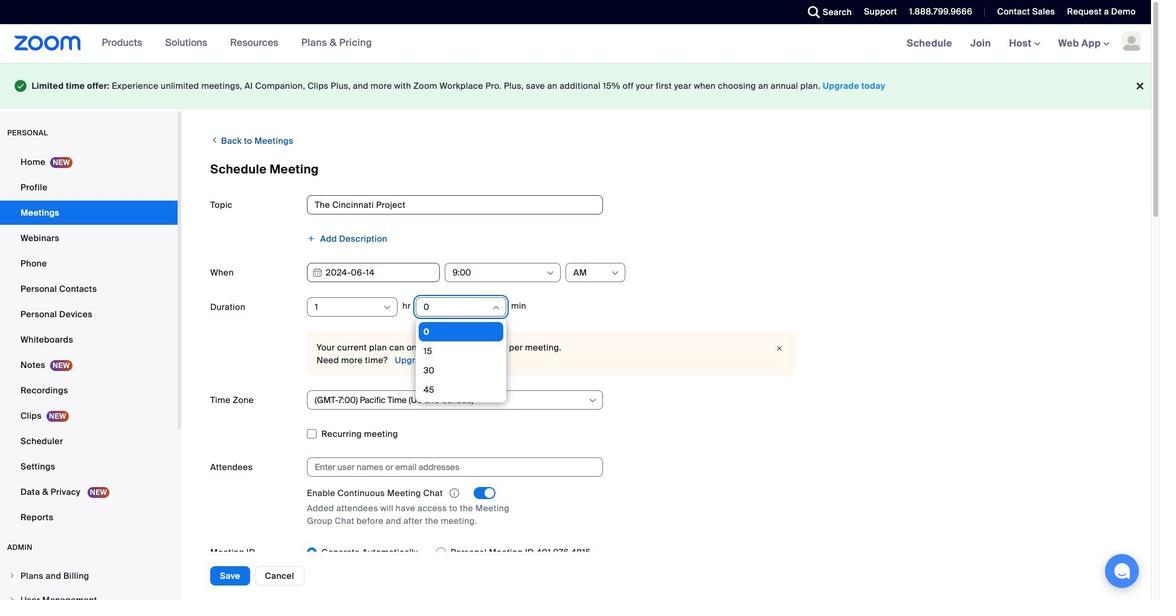 Task type: describe. For each thing, give the bounding box(es) containing it.
right image
[[8, 572, 16, 579]]

1 menu item from the top
[[0, 564, 178, 587]]

1 vertical spatial show options image
[[383, 303, 392, 312]]

learn more about enable continuous meeting chat image
[[446, 487, 463, 498]]

My Meeting text field
[[307, 195, 603, 214]]

meetings navigation
[[898, 24, 1151, 63]]

admin menu menu
[[0, 564, 178, 600]]

open chat image
[[1114, 563, 1131, 580]]

Attendees, enter user names or email addresses,Enter user names or email addresses text field
[[315, 458, 584, 476]]

profile picture image
[[1122, 31, 1142, 51]]

personal menu menu
[[0, 150, 178, 530]]

0 vertical spatial show options image
[[610, 268, 620, 278]]

product information navigation
[[81, 24, 381, 63]]

1 horizontal spatial show options image
[[588, 396, 598, 405]]

select start time text field
[[453, 263, 545, 281]]



Task type: vqa. For each thing, say whether or not it's contained in the screenshot.
select time zone text field
no



Task type: locate. For each thing, give the bounding box(es) containing it.
type image
[[15, 77, 27, 95]]

zoom logo image
[[15, 36, 81, 51]]

1 vertical spatial menu item
[[0, 588, 178, 600]]

right image
[[8, 596, 16, 600]]

1 vertical spatial show options image
[[588, 396, 598, 405]]

0 vertical spatial show options image
[[546, 268, 555, 278]]

close image
[[772, 342, 787, 354]]

add image
[[307, 234, 315, 243]]

menu item
[[0, 564, 178, 587], [0, 588, 178, 600]]

0 horizontal spatial show options image
[[383, 303, 392, 312]]

show options image
[[546, 268, 555, 278], [588, 396, 598, 405]]

1 horizontal spatial show options image
[[610, 268, 620, 278]]

option group
[[307, 542, 1122, 562]]

footer
[[0, 63, 1151, 109]]

0 horizontal spatial show options image
[[546, 268, 555, 278]]

banner
[[0, 24, 1151, 63]]

show options image
[[610, 268, 620, 278], [383, 303, 392, 312]]

2 menu item from the top
[[0, 588, 178, 600]]

application
[[307, 486, 1122, 500]]

hide options image
[[491, 303, 501, 312]]

list box
[[419, 322, 503, 399]]

0 vertical spatial menu item
[[0, 564, 178, 587]]

left image
[[210, 134, 219, 146]]

choose date text field
[[307, 263, 440, 282]]



